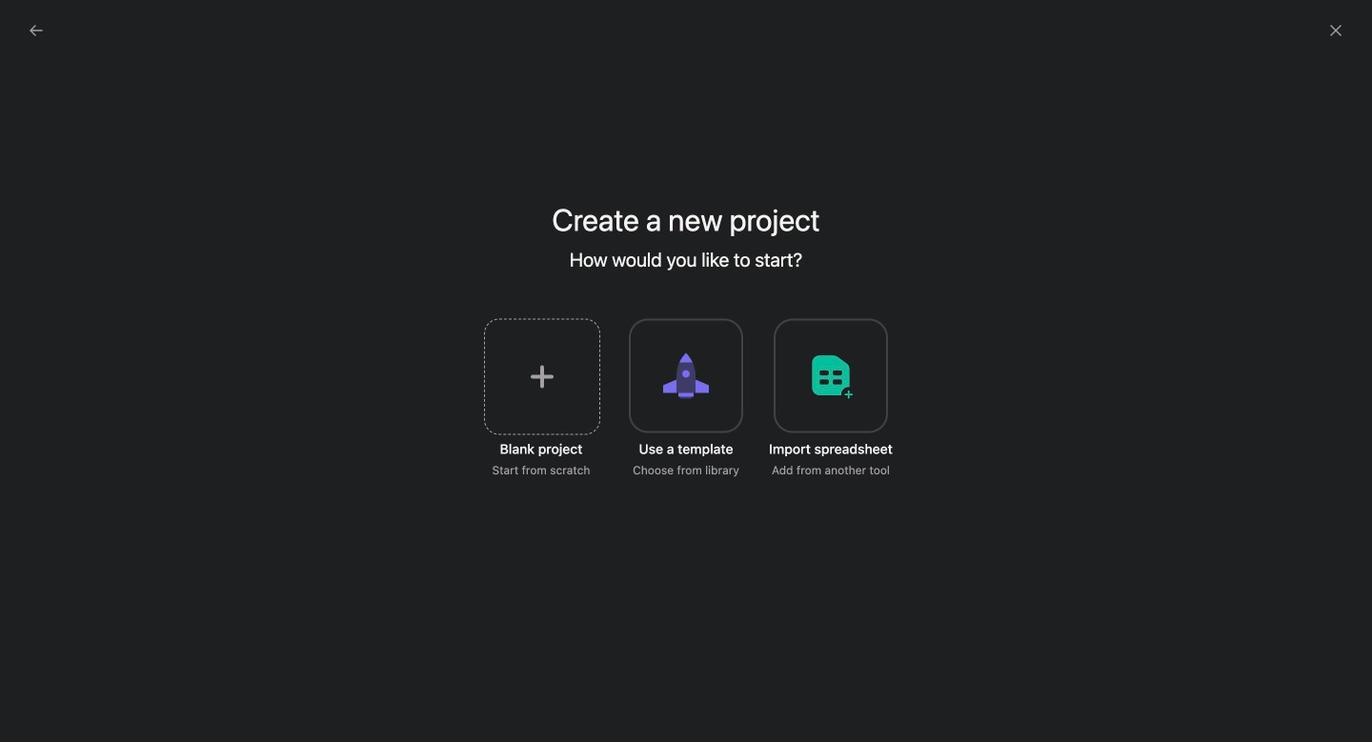Task type: describe. For each thing, give the bounding box(es) containing it.
close image
[[1329, 23, 1344, 38]]

go back image
[[29, 23, 44, 38]]



Task type: locate. For each thing, give the bounding box(es) containing it.
list item
[[260, 400, 793, 434]]

hide sidebar image
[[25, 15, 40, 31]]

briefcase image
[[851, 416, 874, 439]]



Task type: vqa. For each thing, say whether or not it's contained in the screenshot.
list item
yes



